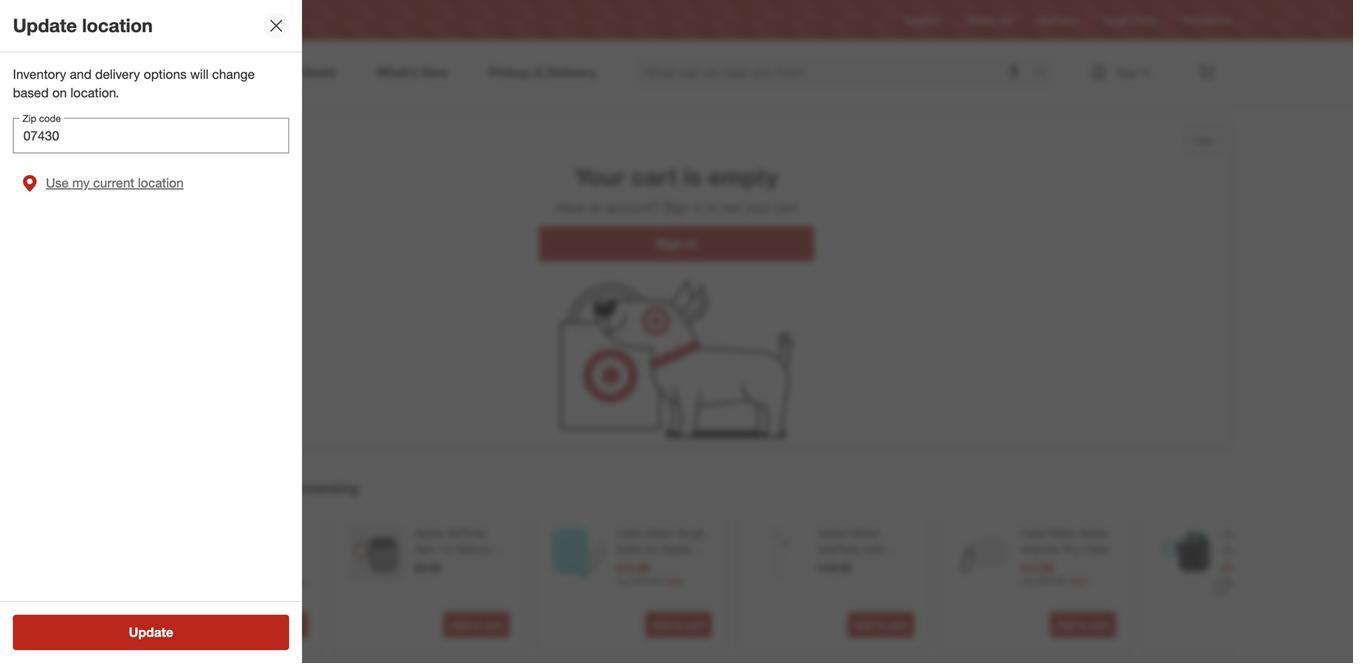Task type: locate. For each thing, give the bounding box(es) containing it.
case inside apple airpods gen 1/2 silicone case with clip - heyday™
[[414, 559, 440, 573]]

2 mate from the left
[[1051, 527, 1077, 541]]

- for airpods
[[1265, 575, 1270, 589]]

use my current location link
[[13, 163, 289, 204]]

case-mate creature spike case for apple airpods - black link
[[1223, 526, 1316, 589]]

0 horizontal spatial mate
[[647, 527, 672, 541]]

0 horizontal spatial reg
[[616, 576, 630, 588]]

2 horizontal spatial and
[[861, 559, 880, 573]]

empty cart bullseye image
[[555, 272, 798, 446]]

add to cart
[[249, 620, 301, 632], [451, 620, 503, 632], [653, 620, 705, 632], [1058, 620, 1109, 632]]

1 vertical spatial update
[[129, 625, 173, 641]]

update inside button
[[129, 625, 173, 641]]

3 add to cart button from the left
[[646, 613, 712, 639]]

sign in button
[[539, 226, 814, 262]]

add down heyday™
[[451, 620, 469, 632]]

0 vertical spatial on
[[52, 85, 67, 101]]

airpods down creature
[[1223, 575, 1262, 589]]

add to cart button
[[241, 613, 308, 639], [444, 613, 510, 639], [646, 613, 712, 639], [848, 613, 914, 639], [1050, 613, 1117, 639]]

and inside case-mate tough case for apple airpods 1st and 2nd gen
[[677, 559, 697, 573]]

sign down have an account? sign in to see your cart
[[656, 236, 683, 252]]

add to cart down $24.99
[[1058, 620, 1109, 632]]

2 horizontal spatial case-
[[1223, 527, 1253, 541]]

1 $10.99 from the left
[[616, 562, 650, 576]]

apple inside case-mate tough case for apple airpods 1st and 2nd gen
[[662, 543, 691, 557]]

apple inside apple wired earpods with remote and mic
[[819, 527, 848, 541]]

5 add from the left
[[1058, 620, 1076, 632]]

case down creature
[[1223, 559, 1249, 573]]

sale down 1st on the left
[[665, 576, 684, 588]]

2 horizontal spatial reg
[[1223, 576, 1237, 588]]

case-mate apple airpods pro case image
[[955, 526, 1011, 583], [955, 526, 1011, 583]]

case- for case-mate creature spike case for apple airpods - black
[[1223, 527, 1253, 541]]

add down $10.99 reg $19.99 sale
[[653, 620, 671, 632]]

- inside case-mate creature spike case for apple airpods - black
[[1265, 575, 1270, 589]]

to down mic
[[876, 620, 886, 632]]

add to cart button down $24.99
[[1050, 613, 1117, 639]]

0 vertical spatial target
[[1102, 14, 1129, 26]]

1 horizontal spatial circle
[[1131, 14, 1156, 26]]

weekly
[[966, 14, 997, 26]]

mate for case
[[647, 527, 672, 541]]

target inside try 2 months of apple music for free with target circle
[[212, 600, 238, 612]]

case
[[261, 543, 287, 557], [616, 543, 642, 557], [1084, 543, 1109, 557], [414, 559, 440, 573], [1223, 559, 1249, 573]]

$19.99 down earpods
[[819, 562, 852, 576]]

remote
[[819, 559, 858, 573]]

1st
[[659, 559, 674, 573]]

empty
[[709, 163, 779, 191]]

0 horizontal spatial on
[[52, 85, 67, 101]]

0 horizontal spatial target
[[212, 600, 238, 612]]

mate up pro
[[1051, 527, 1077, 541]]

0 horizontal spatial and
[[70, 66, 92, 82]]

your left recent
[[205, 479, 237, 498]]

my
[[72, 175, 90, 191]]

0 horizontal spatial gen
[[414, 543, 435, 557]]

and up location.
[[70, 66, 92, 82]]

try 2 months of apple music for free with target circle
[[212, 576, 307, 612]]

apple up pro
[[1080, 527, 1109, 541]]

on down inventory
[[52, 85, 67, 101]]

mate for airpods
[[1051, 527, 1077, 541]]

location right current
[[138, 175, 184, 191]]

on inside inventory and delivery options will change based on location.
[[52, 85, 67, 101]]

registry link
[[905, 13, 941, 27]]

0 horizontal spatial your
[[205, 479, 237, 498]]

0 horizontal spatial with
[[274, 588, 292, 600]]

2 $10.99 from the left
[[1223, 562, 1257, 576]]

to inside '$19.99 add to cart'
[[876, 620, 886, 632]]

1 vertical spatial sign
[[656, 236, 683, 252]]

your
[[746, 200, 771, 215], [205, 479, 237, 498]]

to
[[707, 200, 718, 215], [270, 620, 279, 632], [472, 620, 481, 632], [674, 620, 683, 632], [876, 620, 886, 632], [1079, 620, 1088, 632]]

apple right of
[[281, 576, 307, 588]]

1 reg from the left
[[616, 576, 630, 588]]

find
[[1182, 14, 1201, 26]]

4 add from the left
[[855, 620, 874, 632]]

circle
[[1131, 14, 1156, 26], [241, 600, 266, 612]]

reg for case-mate creature spike case for apple airpods - black
[[1223, 576, 1237, 588]]

1 horizontal spatial with
[[443, 559, 464, 573]]

$10.99
[[616, 562, 650, 576], [1223, 562, 1257, 576]]

1 horizontal spatial update
[[129, 625, 173, 641]]

case- up $13.99
[[1021, 527, 1051, 541]]

cart
[[631, 163, 677, 191], [775, 200, 797, 215], [282, 620, 301, 632], [484, 620, 503, 632], [686, 620, 705, 632], [888, 620, 907, 632], [1090, 620, 1109, 632]]

ad
[[1000, 14, 1012, 26]]

update location dialog
[[0, 0, 302, 664]]

0 vertical spatial airpods
[[1021, 543, 1060, 557]]

1 vertical spatial in
[[687, 236, 698, 252]]

1 horizontal spatial gen
[[639, 575, 660, 589]]

1 horizontal spatial and
[[677, 559, 697, 573]]

2 horizontal spatial with
[[864, 543, 885, 557]]

airpods
[[1021, 543, 1060, 557], [1223, 575, 1262, 589]]

$19.99 down 1st on the left
[[633, 576, 662, 588]]

2 reg from the left
[[1021, 576, 1035, 588]]

$24.99
[[1038, 576, 1066, 588]]

3 reg from the left
[[1223, 576, 1237, 588]]

help button
[[1187, 127, 1221, 153]]

for
[[290, 543, 303, 557], [645, 543, 659, 557], [1252, 559, 1265, 573], [240, 588, 252, 600]]

What can we help you find? suggestions appear below search field
[[636, 55, 1037, 90]]

is
[[683, 163, 702, 191]]

none text field inside update location dialog
[[13, 118, 289, 154]]

1 sale from the left
[[665, 576, 684, 588]]

$10.99 inside $10.99 reg $19.99 sale
[[616, 562, 650, 576]]

airpods up silicone
[[447, 527, 486, 541]]

case- up $10.99 reg $19.99 sale
[[616, 527, 647, 541]]

0 vertical spatial in
[[693, 200, 703, 215]]

0 vertical spatial your
[[746, 200, 771, 215]]

apple
[[212, 527, 241, 541], [414, 527, 443, 541], [819, 527, 848, 541], [1080, 527, 1109, 541], [662, 543, 691, 557], [1269, 559, 1298, 573], [281, 576, 307, 588]]

- for clip
[[490, 559, 494, 573]]

clip
[[467, 559, 487, 573]]

airpods up $13.99
[[1021, 543, 1060, 557]]

$10.99 down creature
[[1223, 562, 1257, 576]]

0 horizontal spatial -
[[490, 559, 494, 573]]

apple up 1/2 at the left of page
[[414, 527, 443, 541]]

mate left tough
[[647, 527, 672, 541]]

add to cart down free
[[249, 620, 301, 632]]

1 horizontal spatial $10.99
[[1223, 562, 1257, 576]]

gen
[[414, 543, 435, 557], [639, 575, 660, 589]]

to for apple wireless charging case for airpods
[[270, 620, 279, 632]]

2 sale from the left
[[1069, 576, 1088, 588]]

and
[[70, 66, 92, 82], [677, 559, 697, 573], [861, 559, 880, 573]]

to down clip
[[472, 620, 481, 632]]

for inside case-mate creature spike case for apple airpods - black
[[1252, 559, 1265, 573]]

options
[[144, 66, 187, 82]]

wireless
[[244, 527, 287, 541]]

on right based
[[182, 479, 201, 498]]

based
[[132, 479, 178, 498]]

airpods inside apple airpods gen 1/2 silicone case with clip - heyday™
[[447, 527, 486, 541]]

case-mate creature spike case for apple airpods - black image
[[1157, 526, 1213, 583], [1157, 526, 1213, 583]]

apple up charging at the bottom of page
[[212, 527, 241, 541]]

add to cart button for apple airpods gen 1/2 silicone case with clip - heyday™
[[444, 613, 510, 639]]

1 add to cart button from the left
[[241, 613, 308, 639]]

to down free
[[270, 620, 279, 632]]

case up $10.99 reg $19.99 sale
[[616, 543, 642, 557]]

1 horizontal spatial airpods
[[1223, 575, 1262, 589]]

0 vertical spatial gen
[[414, 543, 435, 557]]

add to cart button down $10.99 reg $19.99 sale
[[646, 613, 712, 639]]

to for case-mate tough case for apple airpods 1st and 2nd gen
[[674, 620, 683, 632]]

3 mate from the left
[[1253, 527, 1279, 541]]

3 case- from the left
[[1223, 527, 1253, 541]]

1 vertical spatial gen
[[639, 575, 660, 589]]

cart down mic
[[888, 620, 907, 632]]

use my current location
[[46, 175, 184, 191]]

mate up spike
[[1253, 527, 1279, 541]]

in down the is
[[693, 200, 703, 215]]

sale
[[665, 576, 684, 588], [1069, 576, 1088, 588]]

1 horizontal spatial -
[[1265, 575, 1270, 589]]

delivery
[[95, 66, 140, 82]]

update
[[13, 14, 77, 37], [129, 625, 173, 641]]

1 mate from the left
[[647, 527, 672, 541]]

apple airpods gen 1/2 silicone case with clip - heyday™ image
[[348, 526, 404, 583], [348, 526, 404, 583]]

circle inside try 2 months of apple music for free with target circle
[[241, 600, 266, 612]]

to down $10.99 reg $19.99 sale
[[674, 620, 683, 632]]

0 horizontal spatial sale
[[665, 576, 684, 588]]

add to cart down clip
[[451, 620, 503, 632]]

based on your recent browsing
[[132, 479, 359, 498]]

mate inside case-mate creature spike case for apple airpods - black
[[1253, 527, 1279, 541]]

black
[[1273, 575, 1301, 589]]

$10.99 for case
[[1223, 562, 1257, 576]]

0 vertical spatial -
[[490, 559, 494, 573]]

case down 'wireless'
[[261, 543, 287, 557]]

0 vertical spatial circle
[[1131, 14, 1156, 26]]

with down wired at the right of page
[[864, 543, 885, 557]]

gen inside apple airpods gen 1/2 silicone case with clip - heyday™
[[414, 543, 435, 557]]

cart inside '$19.99 add to cart'
[[888, 620, 907, 632]]

target circle link
[[1102, 13, 1156, 27]]

airpods up 2nd at the left bottom of the page
[[616, 559, 656, 573]]

apple down spike
[[1269, 559, 1298, 573]]

reg inside the case-mate apple airpods pro case $13.99 reg $24.99 sale
[[1021, 576, 1035, 588]]

1 vertical spatial circle
[[241, 600, 266, 612]]

1 vertical spatial your
[[205, 479, 237, 498]]

circle down months
[[241, 600, 266, 612]]

2 add to cart button from the left
[[444, 613, 510, 639]]

apple wireless charging case for airpods link
[[212, 526, 305, 573]]

$19.99
[[819, 562, 852, 576], [633, 576, 662, 588]]

location up delivery
[[82, 14, 153, 37]]

case- inside the case-mate apple airpods pro case $13.99 reg $24.99 sale
[[1021, 527, 1051, 541]]

location
[[82, 14, 153, 37], [138, 175, 184, 191]]

gen right 2nd at the left bottom of the page
[[639, 575, 660, 589]]

of
[[270, 576, 279, 588]]

3 add to cart from the left
[[653, 620, 705, 632]]

apple inside apple airpods gen 1/2 silicone case with clip - heyday™
[[414, 527, 443, 541]]

airpods inside case-mate tough case for apple airpods 1st and 2nd gen
[[616, 559, 656, 573]]

add to cart down $10.99 reg $19.99 sale
[[653, 620, 705, 632]]

heyday™
[[414, 575, 457, 589]]

1 vertical spatial with
[[443, 559, 464, 573]]

add down $24.99
[[1058, 620, 1076, 632]]

and inside apple wired earpods with remote and mic
[[861, 559, 880, 573]]

1 horizontal spatial sale
[[1069, 576, 1088, 588]]

- left black on the bottom of page
[[1265, 575, 1270, 589]]

1 vertical spatial airpods
[[1223, 575, 1262, 589]]

0 vertical spatial sign
[[664, 200, 690, 215]]

add down try 2 months of apple music for free with target circle in the left of the page
[[249, 620, 267, 632]]

1 horizontal spatial reg
[[1021, 576, 1035, 588]]

0 horizontal spatial update
[[13, 14, 77, 37]]

1 horizontal spatial $19.99
[[819, 562, 852, 576]]

with inside try 2 months of apple music for free with target circle
[[274, 588, 292, 600]]

to left see
[[707, 200, 718, 215]]

0 horizontal spatial $10.99
[[616, 562, 650, 576]]

add to cart for case-mate tough case for apple airpods 1st and 2nd gen
[[653, 620, 705, 632]]

add for airpods
[[249, 620, 267, 632]]

mate for spike
[[1253, 527, 1279, 541]]

case-mate apple airpods pro case $13.99 reg $24.99 sale
[[1021, 527, 1109, 588]]

with inside apple wired earpods with remote and mic
[[864, 543, 885, 557]]

4 add to cart button from the left
[[848, 613, 914, 639]]

add to cart button down free
[[241, 613, 308, 639]]

1 horizontal spatial airpods
[[447, 527, 486, 541]]

in
[[693, 200, 703, 215], [687, 236, 698, 252]]

add to cart button down mic
[[848, 613, 914, 639]]

add for apple
[[653, 620, 671, 632]]

for inside apple wireless charging case for airpods
[[290, 543, 303, 557]]

case- for case-mate tough case for apple airpods 1st and 2nd gen
[[616, 527, 647, 541]]

2 case- from the left
[[1021, 527, 1051, 541]]

0 horizontal spatial airpods
[[1021, 543, 1060, 557]]

$10.99 for for
[[616, 562, 650, 576]]

current
[[93, 175, 134, 191]]

2 add from the left
[[451, 620, 469, 632]]

apple inside try 2 months of apple music for free with target circle
[[281, 576, 307, 588]]

apple wired earpods with remote and mic image
[[752, 526, 809, 583], [752, 526, 809, 583]]

case-mate tough case for apple airpods 1st and 2nd gen image
[[550, 526, 607, 583], [550, 526, 607, 583]]

sale inside $10.99 reg $19.99 sale
[[665, 576, 684, 588]]

with
[[864, 543, 885, 557], [443, 559, 464, 573], [274, 588, 292, 600]]

$9.99
[[414, 562, 442, 576]]

add inside '$19.99 add to cart'
[[855, 620, 874, 632]]

to for apple airpods gen 1/2 silicone case with clip - heyday™
[[472, 620, 481, 632]]

add to cart button down clip
[[444, 613, 510, 639]]

- inside apple airpods gen 1/2 silicone case with clip - heyday™
[[490, 559, 494, 573]]

None text field
[[13, 118, 289, 154]]

case- inside case-mate creature spike case for apple airpods - black
[[1223, 527, 1253, 541]]

1 vertical spatial target
[[212, 600, 238, 612]]

2 horizontal spatial airpods
[[616, 559, 656, 573]]

1 vertical spatial -
[[1265, 575, 1270, 589]]

cart down the case-mate apple airpods pro case $13.99 reg $24.99 sale
[[1090, 620, 1109, 632]]

0 horizontal spatial airpods
[[212, 559, 251, 573]]

in down have an account? sign in to see your cart
[[687, 236, 698, 252]]

mate inside the case-mate apple airpods pro case $13.99 reg $24.99 sale
[[1051, 527, 1077, 541]]

and left mic
[[861, 559, 880, 573]]

0 vertical spatial with
[[864, 543, 885, 557]]

airpods up 2
[[212, 559, 251, 573]]

0 vertical spatial update
[[13, 14, 77, 37]]

$19.99 inside '$19.99 add to cart'
[[819, 562, 852, 576]]

3 add from the left
[[653, 620, 671, 632]]

1 add from the left
[[249, 620, 267, 632]]

and right 1st on the left
[[677, 559, 697, 573]]

case inside the case-mate apple airpods pro case $13.99 reg $24.99 sale
[[1084, 543, 1109, 557]]

case- up creature
[[1223, 527, 1253, 541]]

1 horizontal spatial mate
[[1051, 527, 1077, 541]]

registry
[[905, 14, 941, 26]]

1 case- from the left
[[616, 527, 647, 541]]

case- for case-mate apple airpods pro case $13.99 reg $24.99 sale
[[1021, 527, 1051, 541]]

target circle
[[1102, 14, 1156, 26]]

1/2
[[438, 543, 455, 557]]

on
[[52, 85, 67, 101], [182, 479, 201, 498]]

airpods inside case-mate creature spike case for apple airpods - black
[[1223, 575, 1262, 589]]

add
[[249, 620, 267, 632], [451, 620, 469, 632], [653, 620, 671, 632], [855, 620, 874, 632], [1058, 620, 1076, 632]]

5 add to cart button from the left
[[1050, 613, 1117, 639]]

apple up 1st on the left
[[662, 543, 691, 557]]

based
[[13, 85, 49, 101]]

sign down your cart is empty
[[664, 200, 690, 215]]

circle left find
[[1131, 14, 1156, 26]]

sign
[[664, 200, 690, 215], [656, 236, 683, 252]]

2 add to cart from the left
[[451, 620, 503, 632]]

find stores link
[[1182, 13, 1231, 27]]

sale right $24.99
[[1069, 576, 1088, 588]]

$10.99 left 1st on the left
[[616, 562, 650, 576]]

0 horizontal spatial $19.99
[[633, 576, 662, 588]]

search
[[1026, 66, 1064, 82]]

2 horizontal spatial mate
[[1253, 527, 1279, 541]]

0 horizontal spatial case-
[[616, 527, 647, 541]]

target down 2
[[212, 600, 238, 612]]

with right free
[[274, 588, 292, 600]]

free
[[255, 588, 271, 600]]

weekly ad
[[966, 14, 1012, 26]]

1 add to cart from the left
[[249, 620, 301, 632]]

add down remote on the right bottom of the page
[[855, 620, 874, 632]]

0 horizontal spatial circle
[[241, 600, 266, 612]]

2
[[227, 576, 232, 588]]

and inside inventory and delivery options will change based on location.
[[70, 66, 92, 82]]

your right see
[[746, 200, 771, 215]]

-
[[490, 559, 494, 573], [1265, 575, 1270, 589]]

redcard
[[1038, 14, 1076, 26]]

case- inside case-mate tough case for apple airpods 1st and 2nd gen
[[616, 527, 647, 541]]

update button
[[13, 616, 289, 651]]

1 horizontal spatial case-
[[1021, 527, 1051, 541]]

target right redcard
[[1102, 14, 1129, 26]]

2 vertical spatial with
[[274, 588, 292, 600]]

1 vertical spatial on
[[182, 479, 201, 498]]

apple up earpods
[[819, 527, 848, 541]]

case right pro
[[1084, 543, 1109, 557]]

mate inside case-mate tough case for apple airpods 1st and 2nd gen
[[647, 527, 672, 541]]

reg inside $10.99 reg $19.99 sale
[[616, 576, 630, 588]]

with down 1/2 at the left of page
[[443, 559, 464, 573]]

help
[[1194, 134, 1214, 146]]

to down the case-mate apple airpods pro case $13.99 reg $24.99 sale
[[1079, 620, 1088, 632]]

gen up $9.99
[[414, 543, 435, 557]]

case up heyday™
[[414, 559, 440, 573]]

reg inside $10.99 reg
[[1223, 576, 1237, 588]]

- right clip
[[490, 559, 494, 573]]



Task type: describe. For each thing, give the bounding box(es) containing it.
to for case-mate apple airpods pro case
[[1079, 620, 1088, 632]]

earpods
[[819, 543, 861, 557]]

add to cart for apple wireless charging case for airpods
[[249, 620, 301, 632]]

apple inside apple wireless charging case for airpods
[[212, 527, 241, 541]]

see
[[722, 200, 742, 215]]

inventory
[[13, 66, 66, 82]]

add to cart button for case-mate tough case for apple airpods 1st and 2nd gen
[[646, 613, 712, 639]]

apple airpods gen 1/2 silicone case with clip - heyday™ link
[[414, 526, 507, 589]]

airpods inside the case-mate apple airpods pro case $13.99 reg $24.99 sale
[[1021, 543, 1060, 557]]

music
[[212, 588, 238, 600]]

4 add to cart from the left
[[1058, 620, 1109, 632]]

your
[[575, 163, 625, 191]]

sign in
[[656, 236, 698, 252]]

$19.99 inside $10.99 reg $19.99 sale
[[633, 576, 662, 588]]

0 vertical spatial location
[[82, 14, 153, 37]]

weekly ad link
[[966, 13, 1012, 27]]

1 horizontal spatial your
[[746, 200, 771, 215]]

months
[[235, 576, 268, 588]]

add to cart button for apple wired earpods with remote and mic
[[848, 613, 914, 639]]

cart down empty
[[775, 200, 797, 215]]

browsing
[[292, 479, 359, 498]]

search button
[[1026, 55, 1064, 93]]

case-mate creature spike case for apple airpods - black
[[1223, 527, 1301, 589]]

$10.99 reg $19.99 sale
[[616, 562, 684, 588]]

case inside apple wireless charging case for airpods
[[261, 543, 287, 557]]

update for update
[[129, 625, 173, 641]]

sign inside button
[[656, 236, 683, 252]]

in inside button
[[687, 236, 698, 252]]

try
[[212, 576, 224, 588]]

location.
[[70, 85, 119, 101]]

gen inside case-mate tough case for apple airpods 1st and 2nd gen
[[639, 575, 660, 589]]

mic
[[883, 559, 902, 573]]

change
[[212, 66, 255, 82]]

apple wireless charging case for airpods
[[212, 527, 303, 573]]

with inside apple airpods gen 1/2 silicone case with clip - heyday™
[[443, 559, 464, 573]]

tough
[[675, 527, 706, 541]]

creature
[[1223, 543, 1267, 557]]

circle inside target circle link
[[1131, 14, 1156, 26]]

1 horizontal spatial on
[[182, 479, 201, 498]]

case-mate tough case for apple airpods 1st and 2nd gen
[[616, 527, 706, 589]]

apple wired earpods with remote and mic
[[819, 527, 902, 573]]

cart up account?
[[631, 163, 677, 191]]

wired
[[851, 527, 880, 541]]

have
[[556, 200, 585, 215]]

add for case
[[451, 620, 469, 632]]

case-mate tough case for apple airpods 1st and 2nd gen link
[[616, 526, 709, 589]]

stores
[[1203, 14, 1231, 26]]

will
[[190, 66, 209, 82]]

cart down try 2 months of apple music for free with target circle in the left of the page
[[282, 620, 301, 632]]

sale inside the case-mate apple airpods pro case $13.99 reg $24.99 sale
[[1069, 576, 1088, 588]]

account?
[[606, 200, 660, 215]]

your cart is empty
[[575, 163, 779, 191]]

apple inside the case-mate apple airpods pro case $13.99 reg $24.99 sale
[[1080, 527, 1109, 541]]

apple inside case-mate creature spike case for apple airpods - black
[[1269, 559, 1298, 573]]

for inside try 2 months of apple music for free with target circle
[[240, 588, 252, 600]]

apple wired earpods with remote and mic link
[[819, 526, 911, 573]]

redcard link
[[1038, 13, 1076, 27]]

charging
[[212, 543, 258, 557]]

cart down clip
[[484, 620, 503, 632]]

use
[[46, 175, 69, 191]]

add to cart button for apple wireless charging case for airpods
[[241, 613, 308, 639]]

case inside case-mate tough case for apple airpods 1st and 2nd gen
[[616, 543, 642, 557]]

apple airpods gen 1/2 silicone case with clip - heyday™
[[414, 527, 498, 589]]

case inside case-mate creature spike case for apple airpods - black
[[1223, 559, 1249, 573]]

$19.99 add to cart
[[819, 562, 907, 632]]

reg for case-mate tough case for apple airpods 1st and 2nd gen
[[616, 576, 630, 588]]

add to cart for apple airpods gen 1/2 silicone case with clip - heyday™
[[451, 620, 503, 632]]

$10.99 reg
[[1223, 562, 1257, 588]]

for inside case-mate tough case for apple airpods 1st and 2nd gen
[[645, 543, 659, 557]]

1 horizontal spatial target
[[1102, 14, 1129, 26]]

case-mate apple airpods pro case link
[[1021, 526, 1113, 558]]

recent
[[241, 479, 288, 498]]

an
[[589, 200, 603, 215]]

update location
[[13, 14, 153, 37]]

update for update location
[[13, 14, 77, 37]]

2nd
[[616, 575, 636, 589]]

1 vertical spatial location
[[138, 175, 184, 191]]

cart down case-mate tough case for apple airpods 1st and 2nd gen link
[[686, 620, 705, 632]]

have an account? sign in to see your cart
[[556, 200, 797, 215]]

pro
[[1063, 543, 1080, 557]]

silicone
[[458, 543, 498, 557]]

find stores
[[1182, 14, 1231, 26]]

inventory and delivery options will change based on location.
[[13, 66, 255, 101]]

$13.99
[[1021, 562, 1054, 576]]

airpods inside apple wireless charging case for airpods
[[212, 559, 251, 573]]

spike
[[1270, 543, 1298, 557]]



Task type: vqa. For each thing, say whether or not it's contained in the screenshot.
cart in $19.99 Add To Cart
yes



